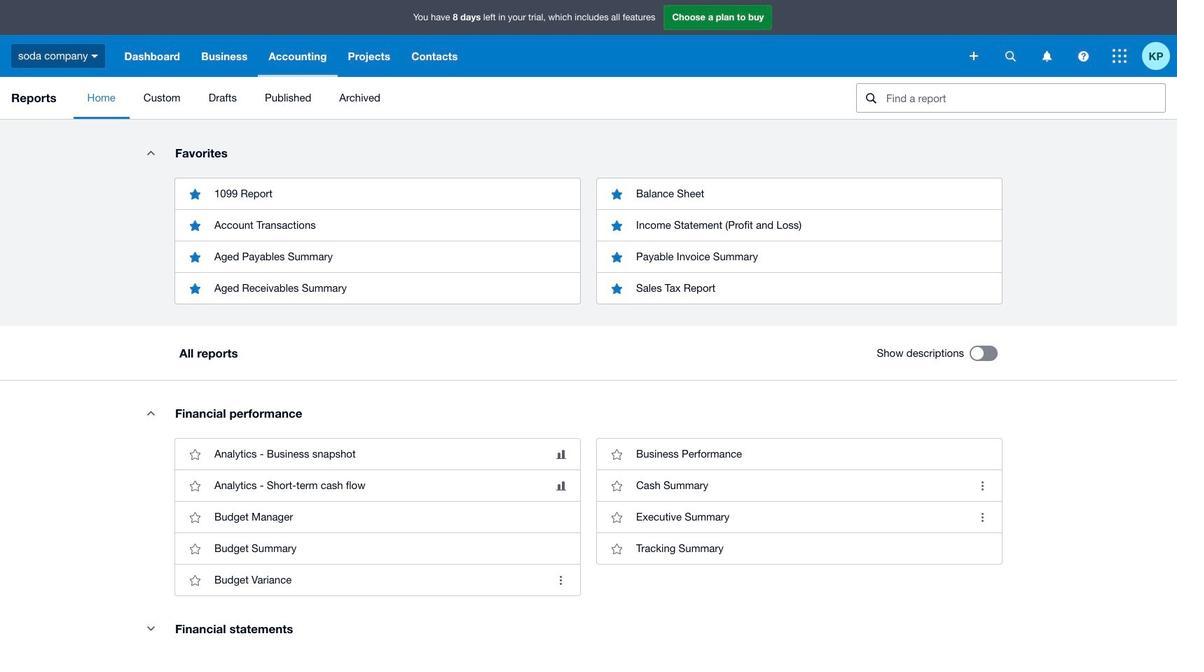 Task type: describe. For each thing, give the bounding box(es) containing it.
0 horizontal spatial svg image
[[1078, 51, 1088, 61]]

2 remove favorite image from the top
[[603, 243, 631, 271]]

expand report group image
[[137, 139, 165, 167]]

expand report group image
[[137, 400, 165, 428]]

1 remove favorite image from the top
[[603, 212, 631, 240]]

Find a report text field
[[885, 84, 1165, 112]]

collapse report group image
[[137, 615, 165, 643]]



Task type: vqa. For each thing, say whether or not it's contained in the screenshot.
"More Options" IMAGE
yes



Task type: locate. For each thing, give the bounding box(es) containing it.
more options image
[[546, 567, 575, 595]]

banner
[[0, 0, 1177, 77]]

menu
[[73, 77, 845, 119]]

remove favorite image
[[181, 180, 209, 208], [603, 180, 631, 208], [181, 212, 209, 240], [181, 243, 209, 271], [181, 275, 209, 303], [603, 275, 631, 303]]

1 horizontal spatial svg image
[[1113, 49, 1127, 63]]

None field
[[856, 83, 1166, 113]]

1 vertical spatial remove favorite image
[[603, 243, 631, 271]]

remove favorite image
[[603, 212, 631, 240], [603, 243, 631, 271]]

0 vertical spatial remove favorite image
[[603, 212, 631, 240]]

svg image
[[1113, 49, 1127, 63], [1078, 51, 1088, 61]]

favorite image
[[181, 472, 209, 500], [603, 472, 631, 500], [603, 535, 631, 563], [181, 567, 209, 595]]

svg image
[[1005, 51, 1016, 61], [1042, 51, 1051, 61], [970, 52, 978, 60], [91, 54, 98, 58]]

favorite image
[[181, 441, 209, 469], [603, 441, 631, 469], [181, 504, 209, 532], [603, 504, 631, 532], [181, 535, 209, 563]]



